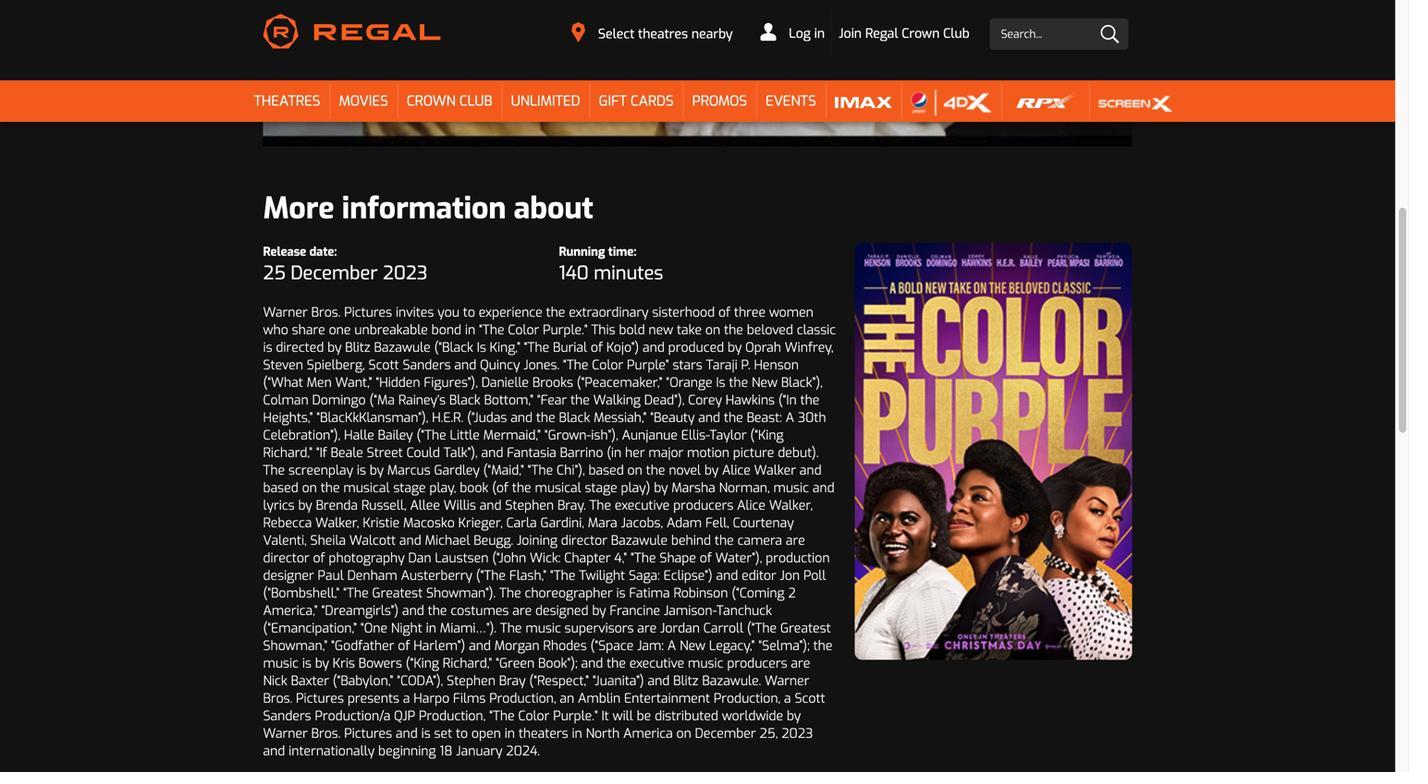 Task type: locate. For each thing, give the bounding box(es) containing it.
sheila
[[310, 533, 346, 550]]

barrino
[[560, 445, 603, 462]]

alice up norman,
[[722, 462, 751, 480]]

december inside warner bros. pictures invites you to experience the extraordinary sisterhood of three women who share one unbreakable bond in "the color purple." this bold new take on the beloved classic is directed by blitz bazawule ("black is king," "the burial of kojo") and produced by oprah winfrey, steven spielberg, scott sanders and quincy jones. "the color purple" stars taraji p. henson ("what men want," "hidden figures"), danielle brooks ("peacemaker," "orange is the new black"), colman domingo ("ma rainey's black bottom," "fear the walking dead"), corey hawkins ("in the heights," "blackkklansman"), h.e.r. ("judas and the black messiah," "beauty and the beast: a 30th celebration"), halle bailey ("the little mermaid," "grown-ish"), aunjanue ellis-taylor ("king richard," "if beale street could talk"), and fantasia barrino (in her major motion picture debut). the screenplay is by marcus gardley ("maid," "the chi"), based on the novel by alice walker and based on the musical stage play, book (of the musical stage play) by marsha norman, music and lyrics by brenda russell, allee willis and stephen bray. the executive producers alice walker, rebecca walker, kristie macosko krieger, carla gardini, mara jacobs, adam fell, courtenay valenti, sheila walcott and michael beugg. joining director bazawule behind the camera are director of photography dan laustsen ("john wick: chapter 4," "the shape of water"), production designer paul denham austerberry ("the flash," "the twilight saga: eclipse") and editor jon poll ("bombshell," "the greatest showman"). the choreographer is fatima robinson ("coming 2 america," "dreamgirls") and the costumes are designed by francine jamison-tanchuck ("emancipation," "one night in miami…"). the music supervisors are jordan carroll ("the greatest showman," "godfather of harlem") and morgan rhodes ("space jam: a new legacy," "selma"); the music is by kris bowers ("king richard," "green book"); and the executive music producers are nick baxter ("babylon," "coda"), stephen bray ("respect," "juanita") and blitz bazawule. warner bros. pictures presents a harpo films production, an amblin entertainment production, a scott sanders production/a qjp production, "the color purple." it will be distributed worldwide by warner bros. pictures and is set to open in theaters in north america on december 25, 2023 and internationally beginning 18 january 2024.
[[695, 726, 756, 743]]

2 vertical spatial ("the
[[747, 621, 777, 638]]

black up "grown-
[[559, 410, 590, 427]]

1 vertical spatial stephen
[[447, 673, 495, 690]]

1 horizontal spatial production,
[[489, 691, 556, 708]]

0 horizontal spatial a
[[403, 691, 410, 708]]

1 vertical spatial scott
[[795, 691, 825, 708]]

the right "selma");
[[813, 638, 833, 655]]

1 horizontal spatial club
[[943, 25, 970, 42]]

greatest down denham
[[372, 585, 423, 603]]

stephen
[[505, 498, 554, 515], [447, 673, 495, 690]]

king,"
[[490, 339, 520, 357]]

1 horizontal spatial blitz
[[673, 673, 699, 690]]

a down ("in
[[786, 410, 794, 427]]

music up 'bazawule.'
[[688, 656, 723, 673]]

kris
[[333, 656, 355, 673]]

0 vertical spatial producers
[[673, 498, 734, 515]]

0 vertical spatial ("the
[[417, 427, 446, 444]]

crown inside crown club link
[[407, 92, 456, 111]]

bazawule
[[374, 339, 431, 357], [611, 533, 668, 550]]

("king
[[750, 427, 784, 444], [406, 656, 439, 673]]

0 vertical spatial crown
[[902, 25, 940, 42]]

0 vertical spatial alice
[[722, 462, 751, 480]]

1 vertical spatial director
[[263, 550, 309, 567]]

the color purple image
[[855, 243, 1132, 660]]

imax image
[[835, 89, 892, 116]]

0 vertical spatial warner
[[263, 304, 308, 321]]

theatres
[[638, 25, 688, 43]]

2023 up invites
[[383, 261, 428, 286]]

a down "selma");
[[784, 691, 791, 708]]

greatest up "selma");
[[780, 621, 831, 638]]

purple."
[[543, 322, 588, 339], [553, 708, 598, 725]]

is up francine
[[616, 585, 626, 603]]

0 horizontal spatial bazawule
[[374, 339, 431, 357]]

the down flash,"
[[499, 585, 521, 603]]

january
[[456, 744, 502, 761]]

running
[[559, 244, 605, 260]]

1 vertical spatial to
[[456, 726, 468, 743]]

is down who
[[263, 339, 272, 357]]

2 vertical spatial pictures
[[344, 726, 392, 743]]

1 horizontal spatial based
[[588, 462, 624, 480]]

0 vertical spatial ("king
[[750, 427, 784, 444]]

1 vertical spatial a
[[667, 638, 676, 655]]

musical down chi"),
[[535, 480, 581, 497]]

("king down the beast:
[[750, 427, 784, 444]]

one
[[329, 322, 351, 339]]

bazawule down unbreakable
[[374, 339, 431, 357]]

0 horizontal spatial black
[[449, 392, 480, 409]]

2023 inside release date: 25 december 2023
[[383, 261, 428, 286]]

norman,
[[719, 480, 770, 497]]

warner down "selma");
[[765, 673, 809, 690]]

the down showman").
[[428, 603, 447, 620]]

bray
[[499, 673, 526, 690]]

0 horizontal spatial musical
[[343, 480, 390, 497]]

1 vertical spatial alice
[[737, 498, 766, 515]]

0 horizontal spatial sanders
[[263, 708, 311, 725]]

select theatres nearby
[[598, 25, 733, 43]]

purple." down the an
[[553, 708, 598, 725]]

stephen up films
[[447, 673, 495, 690]]

0 vertical spatial purple."
[[543, 322, 588, 339]]

1 horizontal spatial richard,"
[[443, 656, 492, 673]]

of down behind
[[700, 550, 712, 567]]

new down henson
[[752, 375, 778, 392]]

december inside release date: 25 december 2023
[[291, 261, 378, 286]]

is up baxter
[[302, 656, 311, 673]]

producers down marsha
[[673, 498, 734, 515]]

bailey
[[378, 427, 413, 444]]

the up lyrics on the left of page
[[263, 462, 285, 480]]

heights,"
[[263, 410, 313, 427]]

club inside join regal crown club link
[[943, 25, 970, 42]]

color
[[508, 322, 539, 339], [592, 357, 623, 374], [518, 708, 550, 725]]

on down distributed
[[676, 726, 691, 743]]

qjp
[[394, 708, 415, 725]]

("the up could on the left of the page
[[417, 427, 446, 444]]

this
[[591, 322, 615, 339]]

0 horizontal spatial december
[[291, 261, 378, 286]]

join regal crown club link
[[832, 11, 976, 56]]

crown right the regal
[[902, 25, 940, 42]]

1 horizontal spatial new
[[752, 375, 778, 392]]

0 vertical spatial executive
[[615, 498, 670, 515]]

1 horizontal spatial stephen
[[505, 498, 554, 515]]

richard," down celebration"),
[[263, 445, 313, 462]]

club
[[943, 25, 970, 42], [459, 92, 492, 111]]

baxter
[[291, 673, 329, 690]]

aunjanue
[[622, 427, 678, 444]]

the
[[546, 304, 565, 321], [724, 322, 743, 339], [729, 375, 748, 392], [570, 392, 590, 409], [800, 392, 820, 409], [536, 410, 555, 427], [724, 410, 743, 427], [646, 462, 665, 480], [321, 480, 340, 497], [512, 480, 531, 497], [715, 533, 734, 550], [428, 603, 447, 620], [813, 638, 833, 655], [607, 656, 626, 673]]

a
[[786, 410, 794, 427], [667, 638, 676, 655]]

book
[[460, 480, 488, 497]]

"blackkklansman"),
[[316, 410, 428, 427]]

0 vertical spatial richard,"
[[263, 445, 313, 462]]

based down (in
[[588, 462, 624, 480]]

crown right the "movies"
[[407, 92, 456, 111]]

beale
[[331, 445, 363, 462]]

night
[[391, 621, 422, 638]]

1 horizontal spatial is
[[716, 375, 725, 392]]

production, up worldwide
[[714, 691, 781, 708]]

theaters
[[519, 726, 568, 743]]

a down jordan
[[667, 638, 676, 655]]

1 a from the left
[[403, 691, 410, 708]]

sanders up figures"),
[[403, 357, 451, 374]]

1 vertical spatial crown
[[407, 92, 456, 111]]

1 vertical spatial bazawule
[[611, 533, 668, 550]]

0 vertical spatial director
[[561, 533, 607, 550]]

danielle
[[481, 375, 529, 392]]

movies link
[[330, 81, 397, 122]]

1 vertical spatial bros.
[[263, 691, 292, 708]]

men
[[307, 375, 332, 392]]

0 horizontal spatial greatest
[[372, 585, 423, 603]]

walker
[[754, 462, 796, 480]]

0 vertical spatial sanders
[[403, 357, 451, 374]]

bazawule down jacobs,
[[611, 533, 668, 550]]

1 vertical spatial ("king
[[406, 656, 439, 673]]

mara
[[588, 515, 617, 532]]

0 horizontal spatial scott
[[368, 357, 399, 374]]

america
[[623, 726, 673, 743]]

0 vertical spatial bazawule
[[374, 339, 431, 357]]

richard,"
[[263, 445, 313, 462], [443, 656, 492, 673]]

bray.
[[557, 498, 586, 515]]

based
[[588, 462, 624, 480], [263, 480, 298, 497]]

("in
[[778, 392, 797, 409]]

0 horizontal spatial new
[[680, 638, 706, 655]]

executive down the jam: in the left of the page
[[629, 656, 684, 673]]

executive up jacobs,
[[615, 498, 670, 515]]

beginning
[[378, 744, 436, 761]]

new down jordan
[[680, 638, 706, 655]]

in left north
[[572, 726, 582, 743]]

blitz
[[345, 339, 370, 357], [673, 673, 699, 690]]

the up taylor
[[724, 410, 743, 427]]

nearby
[[691, 25, 733, 43]]

map marker icon image
[[572, 22, 585, 43]]

2 vertical spatial warner
[[263, 726, 308, 743]]

0 vertical spatial club
[[943, 25, 970, 42]]

stephen up carla
[[505, 498, 554, 515]]

new
[[649, 322, 673, 339]]

based up lyrics on the left of page
[[263, 480, 298, 497]]

rpx - regal premium experience image
[[1011, 89, 1080, 116]]

1 horizontal spatial black
[[559, 410, 590, 427]]

1 vertical spatial richard,"
[[443, 656, 492, 673]]

walker, up courtenay
[[769, 498, 813, 515]]

sanders down nick
[[263, 708, 311, 725]]

pictures down baxter
[[296, 691, 344, 708]]

the up "juanita")
[[607, 656, 626, 673]]

join
[[839, 25, 862, 42]]

0 horizontal spatial crown
[[407, 92, 456, 111]]

2 horizontal spatial production,
[[714, 691, 781, 708]]

"the up saga:
[[631, 550, 656, 567]]

1 horizontal spatial musical
[[535, 480, 581, 497]]

of down this
[[591, 339, 603, 357]]

produced
[[668, 339, 724, 357]]

steven
[[263, 357, 303, 374]]

0 horizontal spatial is
[[477, 339, 486, 357]]

a
[[403, 691, 410, 708], [784, 691, 791, 708]]

2 vertical spatial color
[[518, 708, 550, 725]]

director
[[561, 533, 607, 550], [263, 550, 309, 567]]

club inside crown club link
[[459, 92, 492, 111]]

1 vertical spatial december
[[695, 726, 756, 743]]

warner up who
[[263, 304, 308, 321]]

on
[[705, 322, 720, 339], [627, 462, 642, 480], [302, 480, 317, 497], [676, 726, 691, 743]]

0 vertical spatial new
[[752, 375, 778, 392]]

club up pepsi 4dx logo
[[943, 25, 970, 42]]

to right you
[[463, 304, 475, 321]]

by up baxter
[[315, 656, 329, 673]]

1 vertical spatial 2023
[[781, 726, 813, 743]]

2023 right "25,"
[[781, 726, 813, 743]]

("black
[[434, 339, 473, 357]]

("king up "coda"),
[[406, 656, 439, 673]]

log in
[[785, 25, 825, 42]]

1 horizontal spatial a
[[784, 691, 791, 708]]

time:
[[608, 244, 636, 260]]

gift cards
[[599, 92, 674, 111]]

of down sheila
[[313, 550, 325, 567]]

color up theaters
[[518, 708, 550, 725]]

1 vertical spatial blitz
[[673, 673, 699, 690]]

is left king," at the left top of page
[[477, 339, 486, 357]]

1 musical from the left
[[343, 480, 390, 497]]

0 horizontal spatial club
[[459, 92, 492, 111]]

1 vertical spatial club
[[459, 92, 492, 111]]

0 vertical spatial color
[[508, 322, 539, 339]]

laustsen
[[435, 550, 489, 567]]

1 vertical spatial purple."
[[553, 708, 598, 725]]

richard," down harlem")
[[443, 656, 492, 673]]

1 vertical spatial pictures
[[296, 691, 344, 708]]

is down taraji
[[716, 375, 725, 392]]

club left "unlimited"
[[459, 92, 492, 111]]

release date: 25 december 2023
[[263, 244, 428, 286]]

on down her on the left of the page
[[627, 462, 642, 480]]

new
[[752, 375, 778, 392], [680, 638, 706, 655]]

of down night on the left bottom of the page
[[398, 638, 410, 655]]

street
[[367, 445, 403, 462]]

director up chapter
[[561, 533, 607, 550]]

stage
[[393, 480, 426, 497], [585, 480, 617, 497]]

stage up bray.
[[585, 480, 617, 497]]

("the down ("john
[[476, 568, 506, 585]]

want,"
[[335, 375, 372, 392]]

december
[[291, 261, 378, 286], [695, 726, 756, 743]]

to right set
[[456, 726, 468, 743]]

"the up the "jones." in the left of the page
[[524, 339, 549, 357]]

bros. down nick
[[263, 691, 292, 708]]

scott up '"hidden' at the left of page
[[368, 357, 399, 374]]

color down experience
[[508, 322, 539, 339]]

december down date:
[[291, 261, 378, 286]]

user icon image
[[760, 22, 776, 41]]

black
[[449, 392, 480, 409], [559, 410, 590, 427]]

warner up internationally
[[263, 726, 308, 743]]

stage down marcus
[[393, 480, 426, 497]]

2 stage from the left
[[585, 480, 617, 497]]

1 horizontal spatial crown
[[902, 25, 940, 42]]

0 vertical spatial is
[[477, 339, 486, 357]]

"the down fantasia
[[528, 462, 553, 480]]

1 vertical spatial greatest
[[780, 621, 831, 638]]

is left set
[[421, 726, 431, 743]]

1 stage from the left
[[393, 480, 426, 497]]

regal image
[[263, 14, 441, 48]]

1 horizontal spatial ("king
[[750, 427, 784, 444]]

0 vertical spatial december
[[291, 261, 378, 286]]

warner
[[263, 304, 308, 321], [765, 673, 809, 690], [263, 726, 308, 743]]

is
[[263, 339, 272, 357], [357, 462, 366, 480], [616, 585, 626, 603], [302, 656, 311, 673], [421, 726, 431, 743]]

is down beale
[[357, 462, 366, 480]]

("emancipation,"
[[263, 621, 357, 638]]

1 horizontal spatial 2023
[[781, 726, 813, 743]]

date:
[[309, 244, 337, 260]]

black down figures"),
[[449, 392, 480, 409]]

("coming
[[732, 585, 785, 603]]

pepsi 4dx logo image
[[911, 89, 992, 116]]

0 vertical spatial pictures
[[344, 304, 392, 321]]

music down 'designed'
[[525, 621, 561, 638]]

1 vertical spatial new
[[680, 638, 706, 655]]

1 horizontal spatial walker,
[[769, 498, 813, 515]]

1 vertical spatial black
[[559, 410, 590, 427]]

marsha
[[672, 480, 715, 497]]

greatest
[[372, 585, 423, 603], [780, 621, 831, 638]]

by up 'supervisors'
[[592, 603, 606, 620]]

0 vertical spatial a
[[786, 410, 794, 427]]

theatres link
[[245, 81, 330, 122]]

0 horizontal spatial blitz
[[345, 339, 370, 357]]

18
[[440, 744, 453, 761]]



Task type: vqa. For each thing, say whether or not it's contained in the screenshot.
'Taylor'
yes



Task type: describe. For each thing, give the bounding box(es) containing it.
figures"),
[[424, 375, 478, 392]]

beugg.
[[474, 533, 513, 550]]

by up spielberg,
[[327, 339, 342, 357]]

poll
[[803, 568, 826, 585]]

rebecca
[[263, 515, 312, 532]]

are up production
[[786, 533, 805, 550]]

0 vertical spatial based
[[588, 462, 624, 480]]

brooks
[[532, 375, 573, 392]]

krieger,
[[458, 515, 503, 532]]

0 vertical spatial to
[[463, 304, 475, 321]]

will
[[613, 708, 633, 725]]

bowers
[[359, 656, 402, 673]]

2 musical from the left
[[535, 480, 581, 497]]

1 horizontal spatial director
[[561, 533, 607, 550]]

1 horizontal spatial ("the
[[476, 568, 506, 585]]

"the up "dreamgirls")
[[343, 585, 369, 603]]

taraji
[[706, 357, 738, 374]]

1 vertical spatial is
[[716, 375, 725, 392]]

invites
[[396, 304, 434, 321]]

debut).
[[778, 445, 819, 462]]

0 horizontal spatial director
[[263, 550, 309, 567]]

the down the three
[[724, 322, 743, 339]]

jacobs,
[[621, 515, 663, 532]]

courtenay
[[733, 515, 794, 532]]

("john
[[492, 550, 526, 567]]

1 horizontal spatial greatest
[[780, 621, 831, 638]]

amblin
[[578, 691, 621, 708]]

open
[[471, 726, 501, 743]]

twilight
[[579, 568, 625, 585]]

valenti,
[[263, 533, 307, 550]]

0 vertical spatial scott
[[368, 357, 399, 374]]

2 horizontal spatial ("the
[[747, 621, 777, 638]]

"juanita")
[[592, 673, 644, 690]]

1 horizontal spatial a
[[786, 410, 794, 427]]

behind
[[671, 533, 711, 550]]

"beauty
[[650, 410, 695, 427]]

0 horizontal spatial production,
[[419, 708, 486, 725]]

2023 inside warner bros. pictures invites you to experience the extraordinary sisterhood of three women who share one unbreakable bond in "the color purple." this bold new take on the beloved classic is directed by blitz bazawule ("black is king," "the burial of kojo") and produced by oprah winfrey, steven spielberg, scott sanders and quincy jones. "the color purple" stars taraji p. henson ("what men want," "hidden figures"), danielle brooks ("peacemaker," "orange is the new black"), colman domingo ("ma rainey's black bottom," "fear the walking dead"), corey hawkins ("in the heights," "blackkklansman"), h.e.r. ("judas and the black messiah," "beauty and the beast: a 30th celebration"), halle bailey ("the little mermaid," "grown-ish"), aunjanue ellis-taylor ("king richard," "if beale street could talk"), and fantasia barrino (in her major motion picture debut). the screenplay is by marcus gardley ("maid," "the chi"), based on the novel by alice walker and based on the musical stage play, book (of the musical stage play) by marsha norman, music and lyrics by brenda russell, allee willis and stephen bray. the executive producers alice walker, rebecca walker, kristie macosko krieger, carla gardini, mara jacobs, adam fell, courtenay valenti, sheila walcott and michael beugg. joining director bazawule behind the camera are director of photography dan laustsen ("john wick: chapter 4," "the shape of water"), production designer paul denham austerberry ("the flash," "the twilight saga: eclipse") and editor jon poll ("bombshell," "the greatest showman"). the choreographer is fatima robinson ("coming 2 america," "dreamgirls") and the costumes are designed by francine jamison-tanchuck ("emancipation," "one night in miami…"). the music supervisors are jordan carroll ("the greatest showman," "godfather of harlem") and morgan rhodes ("space jam: a new legacy," "selma"); the music is by kris bowers ("king richard," "green book"); and the executive music producers are nick baxter ("babylon," "coda"), stephen bray ("respect," "juanita") and blitz bazawule. warner bros. pictures presents a harpo films production, an amblin entertainment production, a scott sanders production/a qjp production, "the color purple." it will be distributed worldwide by warner bros. pictures and is set to open in theaters in north america on december 25, 2023 and internationally beginning 18 january 2024.
[[781, 726, 813, 743]]

release
[[263, 244, 306, 260]]

("peacemaker,"
[[577, 375, 662, 392]]

extraordinary
[[569, 304, 649, 321]]

the up 30th
[[800, 392, 820, 409]]

dan
[[408, 550, 431, 567]]

in up harlem")
[[426, 621, 436, 638]]

the down fell,
[[715, 533, 734, 550]]

the down major
[[646, 462, 665, 480]]

are up the jam: in the left of the page
[[637, 621, 657, 638]]

0 horizontal spatial stephen
[[447, 673, 495, 690]]

0 horizontal spatial ("king
[[406, 656, 439, 673]]

on down 'screenplay'
[[302, 480, 317, 497]]

kristie
[[363, 515, 400, 532]]

robinson
[[674, 585, 728, 603]]

more information about
[[263, 189, 593, 229]]

Search... text field
[[990, 18, 1129, 50]]

the down ""fear"
[[536, 410, 555, 427]]

by down motion
[[704, 462, 719, 480]]

the up mara
[[589, 498, 611, 515]]

classic
[[797, 322, 836, 339]]

set
[[434, 726, 452, 743]]

("babylon,"
[[333, 673, 393, 690]]

"orange
[[666, 375, 713, 392]]

screenx image
[[1099, 89, 1173, 116]]

1 vertical spatial based
[[263, 480, 298, 497]]

p.
[[741, 357, 750, 374]]

motion
[[687, 445, 729, 462]]

jon
[[780, 568, 800, 585]]

in right the bond
[[465, 322, 475, 339]]

on right take
[[705, 322, 720, 339]]

0 vertical spatial walker,
[[769, 498, 813, 515]]

"the down the burial
[[563, 357, 588, 374]]

the up "morgan"
[[500, 621, 522, 638]]

major
[[649, 445, 684, 462]]

the up the burial
[[546, 304, 565, 321]]

distributed
[[655, 708, 718, 725]]

"the up open
[[489, 708, 515, 725]]

information
[[342, 189, 506, 229]]

1 vertical spatial sanders
[[263, 708, 311, 725]]

chi"),
[[557, 462, 585, 480]]

"the up "choreographer"
[[550, 568, 576, 585]]

taylor
[[710, 427, 747, 444]]

chapter
[[564, 550, 611, 567]]

ellis-
[[681, 427, 710, 444]]

"if
[[316, 445, 327, 462]]

eclipse")
[[663, 568, 713, 585]]

0 horizontal spatial a
[[667, 638, 676, 655]]

1 horizontal spatial scott
[[795, 691, 825, 708]]

spielberg,
[[307, 357, 365, 374]]

share
[[292, 322, 325, 339]]

0 horizontal spatial ("the
[[417, 427, 446, 444]]

2 a from the left
[[784, 691, 791, 708]]

regal
[[865, 25, 898, 42]]

showman").
[[426, 585, 496, 603]]

women
[[769, 304, 814, 321]]

bazawule.
[[702, 673, 761, 690]]

of left the three
[[718, 304, 731, 321]]

miami…").
[[440, 621, 497, 638]]

burial
[[553, 339, 587, 357]]

talk"),
[[444, 445, 478, 462]]

unlimited
[[511, 92, 580, 111]]

internationally
[[289, 744, 375, 761]]

events
[[766, 92, 816, 111]]

0 vertical spatial black
[[449, 392, 480, 409]]

("respect,"
[[529, 673, 589, 690]]

1 vertical spatial warner
[[765, 673, 809, 690]]

"hidden
[[376, 375, 420, 392]]

michael
[[425, 533, 470, 550]]

0 vertical spatial blitz
[[345, 339, 370, 357]]

1 horizontal spatial bazawule
[[611, 533, 668, 550]]

"the up king," at the left top of page
[[479, 322, 504, 339]]

by right play)
[[654, 480, 668, 497]]

take
[[677, 322, 702, 339]]

winfrey,
[[785, 339, 834, 357]]

25,
[[760, 726, 778, 743]]

running time: 140 minutes
[[559, 244, 663, 286]]

by down street
[[370, 462, 384, 480]]

the down p.
[[729, 375, 748, 392]]

0 horizontal spatial walker,
[[315, 515, 359, 532]]

lyrics
[[263, 498, 295, 515]]

1 vertical spatial producers
[[727, 656, 787, 673]]

("ma
[[369, 392, 395, 409]]

0 vertical spatial stephen
[[505, 498, 554, 515]]

an
[[560, 691, 574, 708]]

about
[[514, 189, 593, 229]]

0 vertical spatial bros.
[[311, 304, 341, 321]]

by right worldwide
[[787, 708, 801, 725]]

the right (of
[[512, 480, 531, 497]]

"grown-
[[544, 427, 591, 444]]

experience
[[479, 304, 542, 321]]

music down "walker"
[[773, 480, 809, 497]]

oprah
[[745, 339, 781, 357]]

shape
[[660, 550, 696, 567]]

1 vertical spatial executive
[[629, 656, 684, 673]]

the up brenda
[[321, 480, 340, 497]]

showman,"
[[263, 638, 328, 655]]

designed
[[535, 603, 589, 620]]

are up "morgan"
[[512, 603, 532, 620]]

1 horizontal spatial sanders
[[403, 357, 451, 374]]

"selma");
[[758, 638, 810, 655]]

jones.
[[524, 357, 559, 374]]

camera
[[737, 533, 782, 550]]

the right ""fear"
[[570, 392, 590, 409]]

1 vertical spatial color
[[592, 357, 623, 374]]

0 horizontal spatial richard,"
[[263, 445, 313, 462]]

0 vertical spatial greatest
[[372, 585, 423, 603]]

who
[[263, 322, 288, 339]]

by up rebecca
[[298, 498, 312, 515]]

2 vertical spatial bros.
[[311, 726, 341, 743]]

music up nick
[[263, 656, 299, 673]]

in up the 2024.
[[505, 726, 515, 743]]

fantasia
[[507, 445, 556, 462]]

adam
[[667, 515, 702, 532]]

crown inside join regal crown club link
[[902, 25, 940, 42]]

play,
[[429, 480, 456, 497]]

are down "selma");
[[791, 656, 810, 673]]

in right the log
[[814, 25, 825, 42]]

gardley
[[434, 462, 480, 480]]

by up p.
[[728, 339, 742, 357]]

("maid,"
[[483, 462, 524, 480]]

walcott
[[349, 533, 396, 550]]

paul
[[318, 568, 344, 585]]

screenplay
[[288, 462, 353, 480]]



